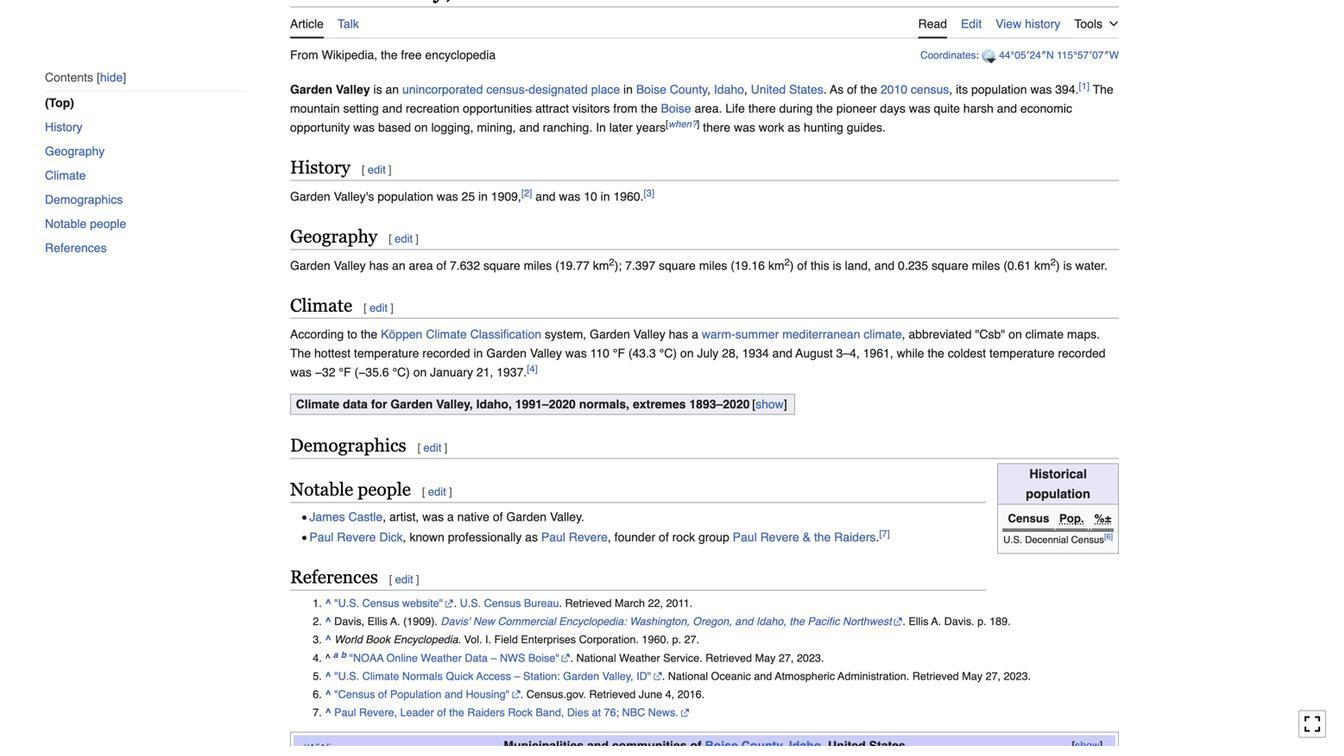 Task type: locate. For each thing, give the bounding box(es) containing it.
1 horizontal spatial weather
[[619, 652, 660, 664]]

1 vertical spatial demographics
[[290, 435, 406, 456]]

2 horizontal spatial 2
[[1051, 257, 1056, 267]]

2 a. from the left
[[932, 616, 942, 628]]

on
[[415, 121, 428, 134], [1009, 327, 1022, 341], [680, 346, 694, 360], [413, 365, 427, 379]]

show
[[756, 397, 784, 411]]

0 vertical spatial people
[[90, 217, 126, 230]]

edit for references
[[395, 573, 413, 586]]

0 vertical spatial notable people
[[45, 217, 126, 230]]

people up castle
[[358, 479, 411, 500]]

2 horizontal spatial square
[[932, 259, 969, 272]]

0 horizontal spatial 27,
[[779, 652, 794, 664]]

0 horizontal spatial )
[[790, 259, 794, 272]]

edit for notable people
[[428, 485, 446, 498]]

1 horizontal spatial square
[[659, 259, 696, 272]]

,
[[708, 83, 711, 96], [744, 83, 748, 96], [949, 83, 953, 96], [902, 327, 906, 341], [383, 510, 386, 524], [403, 530, 406, 544], [608, 530, 611, 544]]

and right harsh
[[997, 102, 1017, 115]]

national up 2016
[[668, 670, 708, 683]]

1 ^ link from the top
[[325, 597, 331, 610]]

1 horizontal spatial raiders
[[834, 530, 876, 544]]

ellis
[[368, 616, 388, 628], [909, 616, 929, 628]]

geography inside garden valley, idaho element
[[290, 226, 378, 247]]

valley, up . census.gov . retrieved june 4, 2016 .
[[603, 670, 634, 683]]

0 horizontal spatial a
[[333, 650, 338, 660]]

read
[[919, 17, 947, 31]]

2 horizontal spatial revere
[[761, 530, 800, 544]]

1 a. from the left
[[390, 616, 400, 628]]

1 temperature from the left
[[354, 346, 419, 360]]

the down according
[[290, 346, 311, 360]]

0 horizontal spatial as
[[525, 530, 538, 544]]

0 horizontal spatial square
[[484, 259, 521, 272]]

1 vertical spatial 1960.
[[642, 634, 669, 646]]

0 horizontal spatial references
[[45, 241, 107, 255]]

of right as
[[847, 83, 857, 96]]

water.
[[1076, 259, 1108, 272]]

(19.77 km
[[555, 259, 609, 272]]

ellis for .
[[909, 616, 929, 628]]

1 horizontal spatial the
[[1093, 83, 1114, 96]]

2 ^ from the top
[[325, 616, 331, 628]]

1 horizontal spatial )
[[1056, 259, 1060, 272]]

area. life there during the pioneer days was quite harsh and economic opportunity was based on logging, mining, and ranching. in later years
[[290, 102, 1073, 134]]

0 vertical spatial 1960.
[[614, 190, 644, 203]]

climate up 1961,
[[864, 327, 902, 341]]

1 vertical spatial there
[[703, 121, 731, 134]]

garden up mountain
[[290, 83, 333, 96]]

1 horizontal spatial a
[[447, 510, 454, 524]]

0 horizontal spatial ellis
[[368, 616, 388, 628]]

the inside garden valley is an unincorporated census-designated place in boise county , idaho , united states . as of the 2010 census , its population was 394. [1]
[[861, 83, 877, 96]]

"u.s. down b link
[[334, 670, 359, 683]]

valley inside the garden valley has an area of 7.632 square miles (19.77 km 2 ); 7.397 square miles (19.16 km 2 ) of this is land, and 0.235 square miles (0.61 km 2 ) is water.
[[334, 259, 366, 272]]

1 horizontal spatial people
[[358, 479, 411, 500]]

may down davis.
[[962, 670, 983, 683]]

garden valley's population was 25 in 1909, [2] and was 10 in 1960. [3]
[[290, 188, 655, 203]]

0 vertical spatial history
[[45, 120, 83, 134]]

1 horizontal spatial there
[[749, 102, 776, 115]]

is left water.
[[1064, 259, 1072, 272]]

system,
[[545, 327, 587, 341]]

0 vertical spatial population
[[972, 83, 1027, 96]]

edit up the area
[[395, 232, 413, 245]]

a left native
[[447, 510, 454, 524]]

revere left &
[[761, 530, 800, 544]]

may up atmospheric
[[755, 652, 776, 664]]

0 vertical spatial a
[[692, 327, 699, 341]]

census
[[911, 83, 949, 96]]

0 vertical spatial raiders
[[834, 530, 876, 544]]

[ edit ]
[[362, 163, 392, 176], [389, 232, 419, 245], [364, 301, 394, 314], [418, 441, 448, 454], [422, 485, 452, 498], [389, 573, 419, 586]]

an inside the garden valley has an area of 7.632 square miles (19.77 km 2 ); 7.397 square miles (19.16 km 2 ) of this is land, and 0.235 square miles (0.61 km 2 ) is water.
[[392, 259, 406, 272]]

p. 27.
[[672, 634, 700, 646]]

0 vertical spatial demographics
[[45, 192, 123, 206]]

44°05′24″n
[[999, 49, 1054, 61]]

1 horizontal spatial 2023
[[1004, 670, 1028, 683]]

population up harsh
[[972, 83, 1027, 96]]

1960. inside garden valley's population was 25 in 1909, [2] and was 10 in 1960. [3]
[[614, 190, 644, 203]]

demographics down data
[[290, 435, 406, 456]]

1 vertical spatial population
[[378, 190, 433, 203]]

1 vertical spatial an
[[392, 259, 406, 272]]

as down during
[[788, 121, 801, 134]]

0 vertical spatial u.s.
[[1004, 535, 1023, 545]]

0 horizontal spatial raiders
[[467, 706, 505, 719]]

0 vertical spatial 2023
[[797, 652, 821, 664]]

notable people up references link
[[45, 217, 126, 230]]

0 vertical spatial national
[[576, 652, 616, 664]]

retrieved down . ellis a. davis. p. 189.
[[913, 670, 959, 683]]

a up july
[[692, 327, 699, 341]]

dick
[[379, 530, 403, 544]]

0 horizontal spatial is
[[374, 83, 382, 96]]

valley, down january
[[436, 397, 473, 411]]

0 vertical spatial idaho,
[[476, 397, 512, 411]]

1 horizontal spatial revere
[[569, 530, 608, 544]]

0 horizontal spatial has
[[369, 259, 389, 272]]

of inside garden valley is an unincorporated census-designated place in boise county , idaho , united states . as of the 2010 census , its population was 394. [1]
[[847, 83, 857, 96]]

and inside garden valley's population was 25 in 1909, [2] and was 10 in 1960. [3]
[[536, 190, 556, 203]]

[ edit ] up "u.s. census website" link
[[389, 573, 419, 586]]

, up area.
[[708, 83, 711, 96]]

7 ^ from the top
[[325, 706, 331, 719]]

^ link for . census.gov
[[325, 688, 331, 701]]

27, up atmospheric
[[779, 652, 794, 664]]

census-
[[486, 83, 529, 96]]

22,
[[648, 597, 663, 610]]

on down recreation
[[415, 121, 428, 134]]

on inside area. life there during the pioneer days was quite harsh and economic opportunity was based on logging, mining, and ranching. in later years
[[415, 121, 428, 134]]

edit link for notable people
[[428, 485, 446, 498]]

1 "u.s. from the top
[[334, 597, 359, 610]]

weather
[[421, 652, 462, 664], [619, 652, 660, 664]]

1 horizontal spatial a.
[[932, 616, 942, 628]]

7.397
[[625, 259, 656, 272]]

new
[[473, 616, 495, 628]]

was up known
[[422, 510, 444, 524]]

1 vertical spatial has
[[669, 327, 689, 341]]

3 square from the left
[[932, 259, 969, 272]]

] up website"
[[416, 573, 419, 586]]

boise up when? link
[[661, 102, 691, 115]]

1 horizontal spatial notable people
[[290, 479, 411, 500]]

on right ""csb""
[[1009, 327, 1022, 341]]

idaho link
[[714, 83, 744, 96]]

show location on an interactive map image
[[982, 49, 999, 63]]

"u.s. climate normals quick access – station: garden valley, id" link
[[334, 670, 662, 683]]

was inside [ when? ] there was work as hunting guides.
[[734, 121, 756, 134]]

notable up james
[[290, 479, 353, 500]]

] for history
[[389, 163, 392, 176]]

national for weather
[[576, 652, 616, 664]]

] for references
[[416, 573, 419, 586]]

[ edit ] for demographics
[[418, 441, 448, 454]]

1 horizontal spatial may
[[962, 670, 983, 683]]

1 horizontal spatial 2
[[785, 257, 790, 267]]

1 horizontal spatial recorded
[[1058, 346, 1106, 360]]

talk link
[[338, 7, 359, 37]]

contents hide
[[45, 70, 123, 84]]

0 horizontal spatial history
[[45, 120, 83, 134]]

and inside the garden valley has an area of 7.632 square miles (19.77 km 2 ); 7.397 square miles (19.16 km 2 ) of this is land, and 0.235 square miles (0.61 km 2 ) is water.
[[875, 259, 895, 272]]

has up (43.3 °c)
[[669, 327, 689, 341]]

an for is
[[386, 83, 399, 96]]

the right &
[[814, 530, 831, 544]]

founder
[[615, 530, 656, 544]]

notable people inside garden valley, idaho element
[[290, 479, 411, 500]]

recreation
[[406, 102, 460, 115]]

0 vertical spatial references
[[45, 241, 107, 255]]

the up the pioneer
[[861, 83, 877, 96]]

census inside u.s. decennial census [6]
[[1071, 535, 1105, 545]]

0.235
[[898, 259, 929, 272]]

2 recorded from the left
[[1058, 346, 1106, 360]]

as left paul revere link at the left
[[525, 530, 538, 544]]

1 horizontal spatial climate
[[1026, 327, 1064, 341]]

valley inside garden valley is an unincorporated census-designated place in boise county , idaho , united states . as of the 2010 census , its population was 394. [1]
[[336, 83, 370, 96]]

u.s. up new
[[460, 597, 481, 610]]

1 horizontal spatial references
[[290, 567, 378, 587]]

people
[[90, 217, 126, 230], [358, 479, 411, 500]]

leader
[[400, 706, 434, 719]]

raiders
[[834, 530, 876, 544], [467, 706, 505, 719]]

climate down '"noaa'
[[362, 670, 399, 683]]

0 horizontal spatial –
[[491, 652, 497, 664]]

0 horizontal spatial demographics
[[45, 192, 123, 206]]

, up while
[[902, 327, 906, 341]]

edit for history
[[368, 163, 386, 176]]

website"
[[402, 597, 443, 610]]

(0.61 km
[[1004, 259, 1051, 272]]

unincorporated link
[[402, 83, 483, 96]]

people up references link
[[90, 217, 126, 230]]

in inside , abbreviated "csb" on climate maps. the hottest temperature recorded in garden valley was 110 °f (43.3 °c) on july 28, 1934 and august 3–4, 1961, while the coldest temperature recorded was −32 °f (−35.6 °c) on january 21, 1937.
[[474, 346, 483, 360]]

square right 0.235 on the top
[[932, 259, 969, 272]]

4 ^ from the top
[[325, 652, 330, 664]]

[ edit ] for geography
[[389, 232, 419, 245]]

garden inside james castle , artist, was a native of garden valley. paul revere dick , known professionally as paul revere , founder of rock group paul revere & the raiders . [7]
[[506, 510, 547, 524]]

during
[[779, 102, 813, 115]]

2 horizontal spatial is
[[1064, 259, 1072, 272]]

notable people link
[[45, 211, 247, 236]]

square right 7.632
[[484, 259, 521, 272]]

2 revere from the left
[[569, 530, 608, 544]]

^ link for . national oceanic and atmospheric administration
[[325, 670, 331, 683]]

geography down (top)
[[45, 144, 105, 158]]

references down paul revere dick link at the left bottom
[[290, 567, 378, 587]]

an
[[386, 83, 399, 96], [392, 259, 406, 272]]

a inside james castle , artist, was a native of garden valley. paul revere dick , known professionally as paul revere , founder of rock group paul revere & the raiders . [7]
[[447, 510, 454, 524]]

^ inside ^ a b
[[325, 652, 330, 664]]

and right 1934
[[773, 346, 793, 360]]

"u.s. for "u.s. climate normals quick access – station: garden valley, id"
[[334, 670, 359, 683]]

talk
[[338, 17, 359, 31]]

"census
[[334, 688, 375, 701]]

1 horizontal spatial temperature
[[990, 346, 1055, 360]]

the inside , abbreviated "csb" on climate maps. the hottest temperature recorded in garden valley was 110 °f (43.3 °c) on july 28, 1934 and august 3–4, 1961, while the coldest temperature recorded was −32 °f (−35.6 °c) on january 21, 1937.
[[928, 346, 945, 360]]

edit for demographics
[[424, 441, 442, 454]]

^ link for . vol. i. field enterprises corporation. 1960. p. 27.
[[325, 634, 331, 646]]

1 horizontal spatial u.s.
[[1004, 535, 1023, 545]]

);
[[615, 259, 622, 272]]

ellis for davis,
[[368, 616, 388, 628]]

] up professionally on the bottom left
[[449, 485, 452, 498]]

0 horizontal spatial people
[[90, 217, 126, 230]]

[ for demographics
[[418, 441, 421, 454]]

fullscreen image
[[1304, 715, 1321, 733]]

article link
[[290, 7, 324, 39]]

1 vertical spatial a
[[447, 510, 454, 524]]

miles left '(19.77 km'
[[524, 259, 552, 272]]

1 ellis from the left
[[368, 616, 388, 628]]

1 horizontal spatial valley,
[[603, 670, 634, 683]]

2 miles from the left
[[699, 259, 728, 272]]

0 vertical spatial an
[[386, 83, 399, 96]]

edit link up köppen
[[370, 301, 388, 314]]

. census.gov . retrieved june 4, 2016 .
[[521, 688, 705, 701]]

1 horizontal spatial demographics
[[290, 435, 406, 456]]

0 vertical spatial boise
[[636, 83, 667, 96]]

and down quick
[[445, 688, 463, 701]]

history down opportunity
[[290, 157, 351, 178]]

1 vertical spatial the
[[290, 346, 311, 360]]

2 "u.s. from the top
[[334, 670, 359, 683]]

in
[[596, 121, 606, 134]]

census up new
[[484, 597, 521, 610]]

paul revere & the raiders link
[[733, 530, 876, 544]]

unincorporated
[[402, 83, 483, 96]]

extremes
[[633, 397, 686, 411]]

, left founder on the bottom left
[[608, 530, 611, 544]]

0 horizontal spatial geography
[[45, 144, 105, 158]]

harsh
[[964, 102, 994, 115]]

2 ellis from the left
[[909, 616, 929, 628]]

was down "2010 census" link
[[909, 102, 931, 115]]

history
[[1025, 17, 1061, 31]]

climate data for garden valley, idaho, 1991–2020 normals, extremes 1893–2020
[[296, 397, 750, 411]]

as inside james castle , artist, was a native of garden valley. paul revere dick , known professionally as paul revere , founder of rock group paul revere & the raiders . [7]
[[525, 530, 538, 544]]

valley up (43.3 °c)
[[634, 327, 666, 341]]

[3]
[[644, 188, 655, 198]]

1 vertical spatial as
[[525, 530, 538, 544]]

enterprises
[[521, 634, 576, 646]]

[ edit ] for history
[[362, 163, 392, 176]]

coordinates
[[921, 49, 976, 61]]

2 ) from the left
[[1056, 259, 1060, 272]]

the inside , abbreviated "csb" on climate maps. the hottest temperature recorded in garden valley was 110 °f (43.3 °c) on july 28, 1934 and august 3–4, 1961, while the coldest temperature recorded was −32 °f (−35.6 °c) on january 21, 1937.
[[290, 346, 311, 360]]

an inside garden valley is an unincorporated census-designated place in boise county , idaho , united states . as of the 2010 census , its population was 394. [1]
[[386, 83, 399, 96]]

garden inside the garden valley has an area of 7.632 square miles (19.77 km 2 ); 7.397 square miles (19.16 km 2 ) of this is land, and 0.235 square miles (0.61 km 2 ) is water.
[[290, 259, 331, 272]]

the inside area. life there during the pioneer days was quite harsh and economic opportunity was based on logging, mining, and ranching. in later years
[[816, 102, 833, 115]]

references down notable people link
[[45, 241, 107, 255]]

davis'
[[441, 616, 470, 628]]

as inside [ when? ] there was work as hunting guides.
[[788, 121, 801, 134]]

1 square from the left
[[484, 259, 521, 272]]

the inside the mountain setting and recreation opportunities attract visitors from the
[[641, 102, 658, 115]]

[6]
[[1105, 532, 1113, 541]]

] down the based
[[389, 163, 392, 176]]

0 horizontal spatial recorded
[[423, 346, 470, 360]]

census-designated place link
[[486, 83, 620, 96]]

1 vertical spatial people
[[358, 479, 411, 500]]

0 vertical spatial the
[[1093, 83, 1114, 96]]

the left the 'pacific'
[[790, 616, 805, 628]]

0 horizontal spatial may
[[755, 652, 776, 664]]

from
[[613, 102, 638, 115]]

2 ^ link from the top
[[325, 616, 331, 628]]

revere down valley. at the left of the page
[[569, 530, 608, 544]]

administration
[[838, 670, 907, 683]]

1 vertical spatial notable
[[290, 479, 353, 500]]

3 ^ link from the top
[[325, 634, 331, 646]]

1960. right '10' at the left top
[[614, 190, 644, 203]]

in up from
[[624, 83, 633, 96]]

[4]
[[527, 364, 538, 374]]

people inside garden valley, idaho element
[[358, 479, 411, 500]]

a. for davis.
[[932, 616, 942, 628]]

[ edit ] up artist,
[[418, 441, 448, 454]]

has left the area
[[369, 259, 389, 272]]

when?
[[669, 119, 697, 129]]

notable
[[45, 217, 87, 230], [290, 479, 353, 500]]

] for demographics
[[444, 441, 448, 454]]

raiders down housing"
[[467, 706, 505, 719]]

recorded
[[423, 346, 470, 360], [1058, 346, 1106, 360]]

there
[[749, 102, 776, 115], [703, 121, 731, 134]]

online
[[387, 652, 418, 664]]

the right to
[[361, 327, 378, 341]]

garden left valley's on the top
[[290, 190, 331, 203]]

] for notable people
[[449, 485, 452, 498]]

boise up boise link
[[636, 83, 667, 96]]

(top) link
[[45, 91, 259, 115]]

notable up references link
[[45, 217, 87, 230]]

a. down "u.s. census website" link
[[390, 616, 400, 628]]

– right data
[[491, 652, 497, 664]]

] up the area
[[416, 232, 419, 245]]

mountain
[[290, 102, 340, 115]]

3 2 from the left
[[1051, 257, 1056, 267]]

geography down valley's on the top
[[290, 226, 378, 247]]

garden inside garden valley's population was 25 in 1909, [2] and was 10 in 1960. [3]
[[290, 190, 331, 203]]

1 horizontal spatial miles
[[699, 259, 728, 272]]

is up setting
[[374, 83, 382, 96]]

] down area.
[[697, 119, 700, 129]]

0 horizontal spatial weather
[[421, 652, 462, 664]]

"u.s. up davis,
[[334, 597, 359, 610]]

and right [2] "link"
[[536, 190, 556, 203]]

4 ^ link from the top
[[325, 670, 331, 683]]

garden valley, idaho element
[[290, 39, 1119, 746]]

the up hunting
[[816, 102, 833, 115]]

valley up to
[[334, 259, 366, 272]]

rock
[[508, 706, 533, 719]]

2 horizontal spatial miles
[[972, 259, 1000, 272]]

2 left water.
[[1051, 257, 1056, 267]]

idaho, left the 'pacific'
[[756, 616, 787, 628]]

0 vertical spatial notable
[[45, 217, 87, 230]]

vol. i.
[[464, 634, 491, 646]]

0 horizontal spatial the
[[290, 346, 311, 360]]

is
[[374, 83, 382, 96], [833, 259, 842, 272], [1064, 259, 1072, 272]]

place
[[591, 83, 620, 96]]

1 vertical spatial 2023
[[1004, 670, 1028, 683]]

2
[[609, 257, 615, 267], [785, 257, 790, 267], [1051, 257, 1056, 267]]

ellis up book
[[368, 616, 388, 628]]

"u.s.
[[334, 597, 359, 610], [334, 670, 359, 683]]

2 weather from the left
[[619, 652, 660, 664]]

1 vertical spatial geography
[[290, 226, 378, 247]]

&
[[803, 530, 811, 544]]

"noaa
[[349, 652, 384, 664]]

2 vertical spatial a
[[333, 650, 338, 660]]

1 weather from the left
[[421, 652, 462, 664]]

professionally
[[448, 530, 522, 544]]

setting
[[343, 102, 379, 115]]

1 horizontal spatial –
[[514, 670, 520, 683]]

valley up [4] 'link'
[[530, 346, 562, 360]]

0 vertical spatial "u.s.
[[334, 597, 359, 610]]

p. 189.
[[978, 616, 1011, 628]]

retrieved up "oceanic"
[[706, 652, 752, 664]]

0 vertical spatial geography
[[45, 144, 105, 158]]

edit link down january
[[424, 441, 442, 454]]

1 horizontal spatial ellis
[[909, 616, 929, 628]]

2 climate from the left
[[1026, 327, 1064, 341]]

[ for notable people
[[422, 485, 425, 498]]

was left the '−32 °f'
[[290, 365, 312, 379]]

0 vertical spatial as
[[788, 121, 801, 134]]

and right oregon,
[[735, 616, 753, 628]]

weather down encyclopedia
[[421, 652, 462, 664]]

population inside garden valley is an unincorporated census-designated place in boise county , idaho , united states . as of the 2010 census , its population was 394. [1]
[[972, 83, 1027, 96]]

] down january
[[444, 441, 448, 454]]

5 ^ link from the top
[[325, 688, 331, 701]]

2 vertical spatial population
[[1026, 486, 1091, 502]]

population inside garden valley's population was 25 in 1909, [2] and was 10 in 1960. [3]
[[378, 190, 433, 203]]

2 horizontal spatial a
[[692, 327, 699, 341]]

0 vertical spatial has
[[369, 259, 389, 272]]

^ link for .
[[325, 597, 331, 610]]

history inside history link
[[45, 120, 83, 134]]

2016
[[678, 688, 702, 701]]

retrieved up encyclopedia:
[[565, 597, 612, 610]]

[ edit ] for notable people
[[422, 485, 452, 498]]

[ for geography
[[389, 232, 392, 245]]

. inside garden valley is an unincorporated census-designated place in boise county , idaho , united states . as of the 2010 census , its population was 394. [1]
[[824, 83, 827, 96]]



Task type: vqa. For each thing, say whether or not it's contained in the screenshot.
Online
yes



Task type: describe. For each thing, give the bounding box(es) containing it.
rock
[[672, 530, 695, 544]]

1 vertical spatial idaho,
[[756, 616, 787, 628]]

raiders inside james castle , artist, was a native of garden valley. paul revere dick , known professionally as paul revere , founder of rock group paul revere & the raiders . [7]
[[834, 530, 876, 544]]

there inside [ when? ] there was work as hunting guides.
[[703, 121, 731, 134]]

history inside garden valley, idaho element
[[290, 157, 351, 178]]

] for climate
[[391, 301, 394, 314]]

boise link
[[661, 102, 691, 115]]

normals,
[[579, 397, 630, 411]]

1 vertical spatial may
[[962, 670, 983, 683]]

northwest
[[843, 616, 892, 628]]

encyclopedia
[[393, 634, 458, 646]]

6 ^ from the top
[[325, 688, 331, 701]]

access
[[476, 670, 511, 683]]

this
[[811, 259, 830, 272]]

climate down (top)
[[45, 168, 86, 182]]

[ when? ] there was work as hunting guides.
[[666, 119, 886, 134]]

(top)
[[45, 96, 74, 110]]

edit link
[[961, 7, 982, 37]]

and inside the mountain setting and recreation opportunities attract visitors from the
[[382, 102, 402, 115]]

paul down "census
[[334, 706, 356, 719]]

county
[[670, 83, 708, 96]]

was left 25
[[437, 190, 458, 203]]

6 ^ link from the top
[[325, 706, 331, 719]]

references inside garden valley, idaho element
[[290, 567, 378, 587]]

and right "oceanic"
[[754, 670, 772, 683]]

2010
[[881, 83, 908, 96]]

paul down valley. at the left of the page
[[541, 530, 566, 544]]

of left this
[[797, 259, 808, 272]]

. ellis a. davis. p. 189.
[[903, 616, 1011, 628]]

, left its on the top of the page
[[949, 83, 953, 96]]

revere,
[[359, 706, 397, 719]]

of right the area
[[437, 259, 447, 272]]

, inside , abbreviated "csb" on climate maps. the hottest temperature recorded in garden valley was 110 °f (43.3 °c) on july 28, 1934 and august 3–4, 1961, while the coldest temperature recorded was −32 °f (−35.6 °c) on january 21, 1937.
[[902, 327, 906, 341]]

garden up census.gov
[[563, 670, 600, 683]]

boise inside garden valley is an unincorporated census-designated place in boise county , idaho , united states . as of the 2010 census , its population was 394. [1]
[[636, 83, 667, 96]]

10
[[584, 190, 597, 203]]

a inside ^ a b
[[333, 650, 338, 660]]

was down setting
[[353, 121, 375, 134]]

james castle , artist, was a native of garden valley. paul revere dick , known professionally as paul revere , founder of rock group paul revere & the raiders . [7]
[[310, 510, 890, 544]]

[ inside [ when? ] there was work as hunting guides.
[[666, 119, 669, 129]]

−32 °f
[[315, 365, 351, 379]]

1909,
[[491, 190, 522, 203]]

and inside , abbreviated "csb" on climate maps. the hottest temperature recorded in garden valley was 110 °f (43.3 °c) on july 28, 1934 and august 3–4, 1961, while the coldest temperature recorded was −32 °f (−35.6 °c) on january 21, 1937.
[[773, 346, 793, 360]]

edit link for climate
[[370, 301, 388, 314]]

in right '10' at the left top
[[601, 190, 610, 203]]

76;
[[604, 706, 619, 719]]

3 revere from the left
[[761, 530, 800, 544]]

paul revere dick link
[[310, 530, 403, 544]]

0 horizontal spatial u.s.
[[460, 597, 481, 610]]

the left free
[[381, 48, 398, 62]]

2 temperature from the left
[[990, 346, 1055, 360]]

1 miles from the left
[[524, 259, 552, 272]]

on left july
[[680, 346, 694, 360]]

national for oceanic
[[668, 670, 708, 683]]

garden right for
[[391, 397, 433, 411]]

the inside the mountain setting and recreation opportunities attract visitors from the
[[1093, 83, 1114, 96]]

edit for geography
[[395, 232, 413, 245]]

"u.s. census website"
[[334, 597, 443, 610]]

paul right group
[[733, 530, 757, 544]]

guides.
[[847, 121, 886, 134]]

1937.
[[497, 365, 527, 379]]

1 ^ from the top
[[325, 597, 331, 610]]

weather for service
[[619, 652, 660, 664]]

population
[[390, 688, 442, 701]]

weather for data
[[421, 652, 462, 664]]

demographics link
[[45, 187, 247, 211]]

field
[[495, 634, 518, 646]]

census up decennial
[[1008, 512, 1050, 525]]

of up revere,
[[378, 688, 387, 701]]

coordinates link
[[921, 49, 976, 61]]

1 horizontal spatial has
[[669, 327, 689, 341]]

%±
[[1095, 512, 1111, 525]]

"noaa online weather data – nws boise"
[[349, 652, 560, 664]]

was inside garden valley is an unincorporated census-designated place in boise county , idaho , united states . as of the 2010 census , its population was 394. [1]
[[1031, 83, 1052, 96]]

washington,
[[630, 616, 690, 628]]

garden up the 110 °f
[[590, 327, 630, 341]]

3 miles from the left
[[972, 259, 1000, 272]]

the inside james castle , artist, was a native of garden valley. paul revere dick , known professionally as paul revere , founder of rock group paul revere & the raiders . [7]
[[814, 530, 831, 544]]

0 horizontal spatial notable people
[[45, 217, 126, 230]]

march
[[615, 597, 645, 610]]

"census of population and housing"
[[334, 688, 510, 701]]

service
[[663, 652, 700, 664]]

world
[[334, 634, 363, 646]]

climate down the '−32 °f'
[[296, 397, 340, 411]]

, down artist,
[[403, 530, 406, 544]]

edit link for history
[[368, 163, 386, 176]]

climate up january
[[426, 327, 467, 341]]

of down "census of population and housing" link
[[437, 706, 446, 719]]

on left january
[[413, 365, 427, 379]]

read link
[[919, 7, 947, 39]]

mining,
[[477, 121, 516, 134]]

there inside area. life there during the pioneer days was quite harsh and economic opportunity was based on logging, mining, and ranching. in later years
[[749, 102, 776, 115]]

"u.s. for "u.s. census website"
[[334, 597, 359, 610]]

3 ^ from the top
[[325, 634, 331, 646]]

edit link for geography
[[395, 232, 413, 245]]

25
[[462, 190, 475, 203]]

maps.
[[1067, 327, 1100, 341]]

[ for history
[[362, 163, 365, 176]]

44°05′24″n 115°57′07″w
[[999, 49, 1119, 61]]

the down "census of population and housing" link
[[449, 706, 464, 719]]

a. for (1909).
[[390, 616, 400, 628]]

july
[[697, 346, 719, 360]]

data
[[343, 397, 368, 411]]

0 horizontal spatial 2023
[[797, 652, 821, 664]]

was left '10' at the left top
[[559, 190, 581, 203]]

[4] link
[[527, 364, 538, 374]]

0 horizontal spatial idaho,
[[476, 397, 512, 411]]

free
[[401, 48, 422, 62]]

in right 25
[[478, 190, 488, 203]]

paul down james
[[310, 530, 334, 544]]

0 vertical spatial may
[[755, 652, 776, 664]]

census up davis,
[[362, 597, 399, 610]]

(1909).
[[403, 616, 438, 628]]

is inside garden valley is an unincorporated census-designated place in boise county , idaho , united states . as of the 2010 census , its population was 394. [1]
[[374, 83, 382, 96]]

paul revere, leader of the raiders rock band, dies at 76; nbc news. link
[[334, 706, 689, 719]]

climate up according
[[290, 295, 352, 316]]

article
[[290, 17, 324, 31]]

was inside james castle , artist, was a native of garden valley. paul revere dick , known professionally as paul revere , founder of rock group paul revere & the raiders . [7]
[[422, 510, 444, 524]]

2 2 from the left
[[785, 257, 790, 267]]

climate inside , abbreviated "csb" on climate maps. the hottest temperature recorded in garden valley was 110 °f (43.3 °c) on july 28, 1934 and august 3–4, 1961, while the coldest temperature recorded was −32 °f (−35.6 °c) on january 21, 1937.
[[1026, 327, 1064, 341]]

garden inside , abbreviated "csb" on climate maps. the hottest temperature recorded in garden valley was 110 °f (43.3 °c) on july 28, 1934 and august 3–4, 1961, while the coldest temperature recorded was −32 °f (−35.6 °c) on january 21, 1937.
[[486, 346, 527, 360]]

[ edit ] for climate
[[364, 301, 394, 314]]

[ edit ] for references
[[389, 573, 419, 586]]

summer
[[736, 327, 779, 341]]

history link
[[45, 115, 247, 139]]

valley's
[[334, 190, 374, 203]]

as
[[830, 83, 844, 96]]

] for geography
[[416, 232, 419, 245]]

(19.16 km
[[731, 259, 785, 272]]

hide button
[[97, 71, 126, 85]]

[ for climate
[[364, 301, 367, 314]]

1 revere from the left
[[337, 530, 376, 544]]

was down system,
[[566, 346, 587, 360]]

work
[[759, 121, 785, 134]]

1 horizontal spatial is
[[833, 259, 842, 272]]

an for has
[[392, 259, 406, 272]]

pop.
[[1060, 512, 1085, 525]]

1 vertical spatial raiders
[[467, 706, 505, 719]]

castle
[[349, 510, 383, 524]]

1 recorded from the left
[[423, 346, 470, 360]]

garden inside garden valley is an unincorporated census-designated place in boise county , idaho , united states . as of the 2010 census , its population was 394. [1]
[[290, 83, 333, 96]]

[7]
[[879, 528, 890, 539]]

wikipedia,
[[322, 48, 378, 62]]

economic
[[1021, 102, 1073, 115]]

a link
[[333, 650, 338, 664]]

nws
[[500, 652, 525, 664]]

0 vertical spatial 27,
[[779, 652, 794, 664]]

historical
[[1030, 467, 1087, 482]]

0 vertical spatial –
[[491, 652, 497, 664]]

area.
[[695, 102, 722, 115]]

later
[[609, 121, 633, 134]]

valley inside , abbreviated "csb" on climate maps. the hottest temperature recorded in garden valley was 110 °f (43.3 °c) on july 28, 1934 and august 3–4, 1961, while the coldest temperature recorded was −32 °f (−35.6 °c) on january 21, 1937.
[[530, 346, 562, 360]]

of left the rock
[[659, 530, 669, 544]]

hottest
[[314, 346, 351, 360]]

native
[[457, 510, 490, 524]]

3–4,
[[836, 346, 860, 360]]

1 vertical spatial 27,
[[986, 670, 1001, 683]]

of up professionally on the bottom left
[[493, 510, 503, 524]]

davis' new commercial encyclopedia: washington, oregon, and idaho, the pacific northwest link
[[441, 616, 903, 628]]

notable inside garden valley, idaho element
[[290, 479, 353, 500]]

. inside james castle , artist, was a native of garden valley. paul revere dick , known professionally as paul revere , founder of rock group paul revere & the raiders . [7]
[[876, 530, 879, 544]]

1 vertical spatial –
[[514, 670, 520, 683]]

"csb"
[[975, 327, 1006, 341]]

1 climate from the left
[[864, 327, 902, 341]]

[1] link
[[1079, 81, 1090, 91]]

, up life
[[744, 83, 748, 96]]

has inside the garden valley has an area of 7.632 square miles (19.77 km 2 ); 7.397 square miles (19.16 km 2 ) of this is land, and 0.235 square miles (0.61 km 2 ) is water.
[[369, 259, 389, 272]]

^ a b
[[325, 650, 346, 664]]

classification
[[470, 327, 542, 341]]

according to the köppen climate classification system, garden valley has a warm-summer mediterranean climate
[[290, 327, 902, 341]]

edit link for demographics
[[424, 441, 442, 454]]

1 vertical spatial boise
[[661, 102, 691, 115]]

idaho
[[714, 83, 744, 96]]

boise county link
[[636, 83, 708, 96]]

, left artist,
[[383, 510, 386, 524]]

1 2 from the left
[[609, 257, 615, 267]]

5 ^ from the top
[[325, 670, 331, 683]]

u.s. inside u.s. decennial census [6]
[[1004, 535, 1023, 545]]

demographics inside garden valley, idaho element
[[290, 435, 406, 456]]

show button
[[750, 397, 790, 412]]

2 square from the left
[[659, 259, 696, 272]]

1 ) from the left
[[790, 259, 794, 272]]

the mountain setting and recreation opportunities attract visitors from the
[[290, 83, 1114, 115]]

and down attract
[[519, 121, 540, 134]]

group
[[699, 530, 730, 544]]

edit link for references
[[395, 573, 413, 586]]

retrieved up 76;
[[589, 688, 636, 701]]

nbc
[[622, 706, 645, 719]]

mediterranean
[[783, 327, 861, 341]]

edit for climate
[[370, 301, 388, 314]]

in inside garden valley is an unincorporated census-designated place in boise county , idaho , united states . as of the 2010 census , its population was 394. [1]
[[624, 83, 633, 96]]

davis,
[[334, 616, 365, 628]]

june
[[639, 688, 663, 701]]

u.s. census bureau link
[[460, 597, 559, 610]]

[ for references
[[389, 573, 392, 586]]

climate link
[[45, 163, 247, 187]]

1 vertical spatial valley,
[[603, 670, 634, 683]]

geography link
[[45, 139, 247, 163]]

0 horizontal spatial notable
[[45, 217, 87, 230]]

0 vertical spatial valley,
[[436, 397, 473, 411]]

[6] link
[[1105, 532, 1113, 541]]

[7] link
[[879, 528, 890, 539]]

] inside [ when? ] there was work as hunting guides.
[[697, 119, 700, 129]]

based
[[378, 121, 411, 134]]

january
[[430, 365, 473, 379]]



